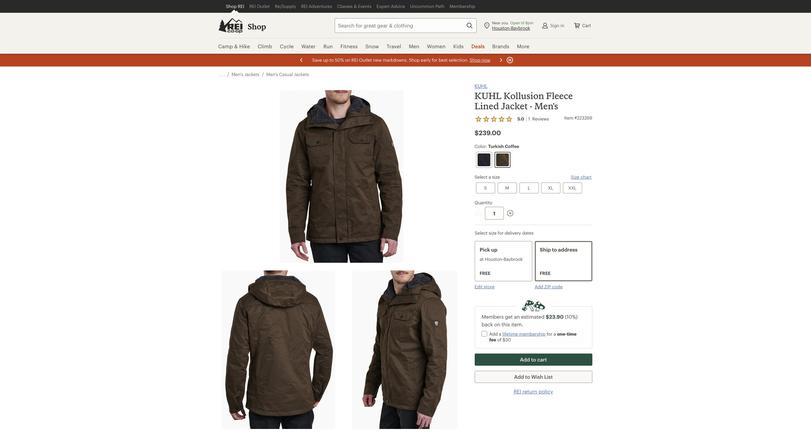Task type: vqa. For each thing, say whether or not it's contained in the screenshot.
ONE-
yes



Task type: describe. For each thing, give the bounding box(es) containing it.
-
[[530, 101, 532, 111]]

cart link
[[569, 18, 595, 33]]

address
[[558, 247, 578, 253]]

color:
[[475, 144, 487, 149]]

cart
[[537, 356, 547, 363]]

outlet inside the "shop" banner
[[257, 4, 270, 9]]

membership link
[[447, 0, 478, 13]]

near
[[492, 20, 501, 25]]

select a size element
[[475, 174, 592, 195]]

rei inside promotional messages marquee
[[351, 57, 358, 63]]

xl button
[[541, 183, 560, 193]]

xxl button
[[563, 183, 582, 193]]

re/supply
[[275, 4, 296, 9]]

m button
[[498, 183, 517, 193]]

1 / from the left
[[227, 72, 229, 77]]

m
[[505, 185, 509, 191]]

membership
[[519, 331, 546, 337]]

& for classes
[[354, 4, 357, 9]]

1 vertical spatial size
[[489, 230, 497, 236]]

rei outlet
[[249, 4, 270, 9]]

a for select
[[489, 174, 491, 180]]

add for add to wish list
[[514, 374, 524, 380]]

2 free from the left
[[540, 270, 551, 276]]

best
[[439, 57, 447, 63]]

5.0
[[517, 116, 524, 121]]

quantity
[[475, 200, 492, 205]]

more button
[[513, 38, 533, 54]]

color: turkish coffee
[[475, 144, 519, 149]]

2 . from the left
[[221, 72, 222, 77]]

men's for kuhl
[[534, 101, 558, 111]]

s
[[484, 185, 487, 191]]

kuhl kuhl kollusion fleece lined jacket - men's
[[475, 83, 573, 111]]

1 jackets from the left
[[244, 72, 259, 77]]

classes
[[337, 4, 353, 9]]

add zip code
[[535, 284, 563, 289]]

women button
[[423, 38, 449, 54]]

of
[[497, 337, 501, 342]]

policy
[[539, 388, 553, 395]]

cycle button
[[276, 38, 298, 54]]

rei for rei adventures
[[301, 4, 308, 9]]

size chart
[[571, 174, 592, 180]]

rei outlet link
[[247, 0, 272, 13]]

select size for delivery dates
[[475, 230, 534, 236]]

1 vertical spatial for
[[498, 230, 504, 236]]

& for camp
[[234, 43, 238, 49]]

deals
[[471, 43, 485, 49]]

next message image
[[497, 56, 505, 64]]

rei return policy
[[514, 388, 553, 395]]

shop down rei outlet link
[[248, 22, 266, 31]]

pick up
[[480, 247, 498, 253]]

climb button
[[254, 38, 276, 54]]

estimated
[[521, 314, 544, 320]]

0 vertical spatial size
[[492, 174, 500, 180]]

rei co-op, go to rei.com home page image
[[218, 18, 243, 33]]

cycle
[[280, 43, 294, 49]]

at houston-baybrook
[[480, 256, 523, 262]]

til
[[521, 20, 524, 25]]

to for add to wish list
[[525, 374, 530, 380]]

camp & hike button
[[218, 38, 254, 54]]

camp & hike
[[218, 43, 250, 49]]

to for add to cart
[[531, 356, 536, 363]]

sign
[[550, 23, 559, 28]]

back
[[482, 321, 493, 327]]

to for ship to address
[[552, 247, 557, 253]]

Search for great gear & clothing text field
[[335, 18, 477, 33]]

men's casual jackets link
[[266, 72, 309, 77]]

new
[[373, 57, 381, 63]]

1 . from the left
[[219, 72, 220, 77]]

xl
[[548, 185, 553, 191]]

save
[[312, 57, 322, 63]]

near you open til 8pm houston-baybrook
[[492, 20, 534, 31]]

deals button
[[468, 38, 489, 54]]

shop left 'early'
[[409, 57, 420, 63]]

rei return policy button
[[514, 388, 553, 395]]

time
[[567, 331, 577, 337]]

coffee
[[505, 144, 519, 149]]

kollusion
[[504, 90, 544, 101]]

lifetime
[[502, 331, 518, 337]]

on inside marquee
[[345, 57, 350, 63]]

outlet inside promotional messages marquee
[[359, 57, 372, 63]]

a for add
[[499, 331, 501, 337]]

save up to 50% on rei outlet new markdowns. shop early for best selection. shop now
[[312, 57, 490, 63]]

now
[[481, 57, 490, 63]]

$30
[[503, 337, 511, 342]]

run button
[[320, 38, 337, 54]]

up for pick
[[491, 247, 498, 253]]

rei for rei return policy
[[514, 388, 521, 395]]

sign in link
[[539, 19, 567, 32]]

s button
[[476, 183, 495, 193]]

for inside promotional messages marquee
[[432, 57, 437, 63]]

wish
[[531, 374, 543, 380]]

size chart button
[[571, 174, 592, 180]]

women
[[427, 43, 446, 49]]

item
[[564, 115, 574, 121]]

1 kuhl from the top
[[475, 83, 488, 89]]

promotional messages marquee
[[0, 54, 811, 67]]

dates
[[522, 230, 534, 236]]

members get an estimated $23.90 (10%) back on this item.
[[482, 314, 578, 327]]

select a size
[[475, 174, 500, 180]]

add for add zip code
[[535, 284, 543, 289]]

re/supply link
[[272, 0, 299, 13]]



Task type: locate. For each thing, give the bounding box(es) containing it.
fleece
[[546, 90, 573, 101]]

fitness button
[[337, 38, 362, 54]]

0 vertical spatial baybrook
[[511, 25, 530, 31]]

baybrook inside near you open til 8pm houston-baybrook
[[511, 25, 530, 31]]

add a lifetime membership for a
[[489, 331, 557, 337]]

1 horizontal spatial /
[[262, 72, 264, 77]]

classes & events
[[337, 4, 371, 9]]

uncommon path link
[[408, 0, 447, 13]]

a up s button
[[489, 174, 491, 180]]

fee
[[489, 337, 496, 342]]

reviews
[[532, 116, 549, 121]]

item.
[[511, 321, 523, 327]]

1 vertical spatial kuhl
[[475, 90, 502, 101]]

2 jackets from the left
[[294, 72, 309, 77]]

rei inside rei return policy button
[[514, 388, 521, 395]]

zip
[[544, 284, 551, 289]]

1 vertical spatial outlet
[[359, 57, 372, 63]]

to right ship
[[552, 247, 557, 253]]

size up s button
[[492, 174, 500, 180]]

add for add a lifetime membership for a
[[489, 331, 498, 337]]

delivery
[[505, 230, 521, 236]]

membership
[[450, 4, 475, 9]]

kuhl down kuhl link
[[475, 90, 502, 101]]

None field
[[335, 18, 477, 33]]

baybrook down til
[[511, 25, 530, 31]]

pause banner message scrolling image
[[506, 56, 514, 64]]

climb
[[258, 43, 272, 49]]

to inside popup button
[[531, 356, 536, 363]]

0 horizontal spatial outlet
[[257, 4, 270, 9]]

houston- down pick up
[[485, 256, 504, 262]]

uncommon
[[410, 4, 434, 9]]

1 vertical spatial &
[[234, 43, 238, 49]]

rei adventures
[[301, 4, 332, 9]]

fitness
[[341, 43, 358, 49]]

0 horizontal spatial a
[[489, 174, 491, 180]]

/ right the men's jackets link
[[262, 72, 264, 77]]

0 vertical spatial up
[[323, 57, 328, 63]]

$23.90
[[546, 314, 564, 320]]

rei left rei outlet
[[238, 4, 244, 9]]

selection.
[[449, 57, 468, 63]]

events
[[358, 4, 371, 9]]

early
[[421, 57, 431, 63]]

0 vertical spatial outlet
[[257, 4, 270, 9]]

kuhl link
[[475, 82, 488, 90]]

casual
[[279, 72, 293, 77]]

0 horizontal spatial .
[[219, 72, 220, 77]]

men's right . . . dropdown button
[[232, 72, 243, 77]]

rei co-op, go to rei.com home page link
[[218, 18, 243, 33]]

men's for .
[[266, 72, 278, 77]]

color: blackout image
[[477, 153, 490, 166]]

0 horizontal spatial men's
[[232, 72, 243, 77]]

rei inside 'rei adventures' link
[[301, 4, 308, 9]]

1 vertical spatial select
[[475, 230, 488, 236]]

1 horizontal spatial for
[[498, 230, 504, 236]]

return
[[523, 388, 537, 395]]

rei adventures link
[[299, 0, 335, 13]]

list
[[544, 374, 553, 380]]

1 vertical spatial up
[[491, 247, 498, 253]]

on right 50%
[[345, 57, 350, 63]]

2 / from the left
[[262, 72, 264, 77]]

brands
[[492, 43, 509, 49]]

select for select size for delivery dates
[[475, 230, 488, 236]]

shop rei link
[[223, 0, 247, 13]]

#223269
[[575, 115, 592, 121]]

1 horizontal spatial on
[[494, 321, 500, 327]]

ship to address
[[540, 247, 578, 253]]

None number field
[[485, 207, 504, 220]]

water
[[301, 43, 316, 49]]

0 vertical spatial on
[[345, 57, 350, 63]]

up right save
[[323, 57, 328, 63]]

rei down fitness "dropdown button"
[[351, 57, 358, 63]]

50%
[[335, 57, 344, 63]]

for left one-
[[547, 331, 552, 337]]

add up fee
[[489, 331, 498, 337]]

men
[[409, 43, 419, 49]]

2 horizontal spatial a
[[554, 331, 556, 337]]

2 horizontal spatial for
[[547, 331, 552, 337]]

0 horizontal spatial on
[[345, 57, 350, 63]]

on inside members get an estimated $23.90 (10%) back on this item.
[[494, 321, 500, 327]]

to inside "button"
[[525, 374, 530, 380]]

1 vertical spatial on
[[494, 321, 500, 327]]

select
[[475, 174, 487, 180], [475, 230, 488, 236]]

none search field inside the "shop" banner
[[323, 18, 477, 33]]

rei inside shop rei link
[[238, 4, 244, 9]]

edit store button
[[475, 284, 494, 290]]

2 kuhl from the top
[[475, 90, 502, 101]]

1 free from the left
[[480, 270, 491, 276]]

to left wish
[[525, 374, 530, 380]]

0 vertical spatial select
[[475, 174, 487, 180]]

add to wish list
[[514, 374, 553, 380]]

1 horizontal spatial jackets
[[294, 72, 309, 77]]

to left 50%
[[329, 57, 334, 63]]

previous message image
[[297, 56, 305, 64]]

select up s
[[475, 174, 487, 180]]

markdowns.
[[383, 57, 408, 63]]

add inside popup button
[[520, 356, 530, 363]]

(10%)
[[565, 314, 578, 320]]

houston- inside near you open til 8pm houston-baybrook
[[492, 25, 511, 31]]

pick
[[480, 247, 490, 253]]

rei left adventures
[[301, 4, 308, 9]]

1 vertical spatial houston-
[[485, 256, 504, 262]]

advice
[[391, 4, 405, 9]]

jackets
[[244, 72, 259, 77], [294, 72, 309, 77]]

shop link
[[248, 22, 266, 31]]

an
[[514, 314, 520, 320]]

add left cart
[[520, 356, 530, 363]]

men's inside kuhl kuhl kollusion fleece lined jacket - men's
[[534, 101, 558, 111]]

men's left casual
[[266, 72, 278, 77]]

for left the best
[[432, 57, 437, 63]]

1 horizontal spatial men's
[[266, 72, 278, 77]]

1 horizontal spatial outlet
[[359, 57, 372, 63]]

0 horizontal spatial &
[[234, 43, 238, 49]]

1 horizontal spatial free
[[540, 270, 551, 276]]

1 horizontal spatial &
[[354, 4, 357, 9]]

turkish
[[488, 144, 504, 149]]

kuhl
[[475, 83, 488, 89], [475, 90, 502, 101]]

baybrook down delivery
[[504, 256, 523, 262]]

& left events
[[354, 4, 357, 9]]

. . . / men's jackets / men's casual jackets
[[219, 72, 309, 77]]

shop up rei co-op, go to rei.com home page link
[[226, 4, 237, 9]]

brands button
[[489, 38, 513, 54]]

cart
[[582, 23, 591, 28]]

ship
[[540, 247, 551, 253]]

outlet up the shop link
[[257, 4, 270, 9]]

up for save
[[323, 57, 328, 63]]

for left delivery
[[498, 230, 504, 236]]

shop
[[226, 4, 237, 9], [248, 22, 266, 31], [409, 57, 420, 63], [470, 57, 480, 63]]

1 select from the top
[[475, 174, 487, 180]]

0 horizontal spatial for
[[432, 57, 437, 63]]

a up of
[[499, 331, 501, 337]]

jackets down hike
[[244, 72, 259, 77]]

jackets down previous message image
[[294, 72, 309, 77]]

3 . from the left
[[224, 72, 225, 77]]

size
[[571, 174, 580, 180]]

8pm
[[525, 20, 534, 25]]

color: turkish coffee image
[[496, 153, 509, 166]]

a left one-
[[554, 331, 556, 337]]

in
[[561, 23, 564, 28]]

sign in
[[550, 23, 564, 28]]

add for add to cart
[[520, 356, 530, 363]]

& left hike
[[234, 43, 238, 49]]

select up pick
[[475, 230, 488, 236]]

1
[[528, 116, 530, 121]]

free up zip
[[540, 270, 551, 276]]

this
[[502, 321, 510, 327]]

to inside promotional messages marquee
[[329, 57, 334, 63]]

up right pick
[[491, 247, 498, 253]]

men's up reviews
[[534, 101, 558, 111]]

add inside "button"
[[514, 374, 524, 380]]

0 vertical spatial &
[[354, 4, 357, 9]]

kids button
[[449, 38, 468, 54]]

lined
[[475, 101, 499, 111]]

camp
[[218, 43, 233, 49]]

0 horizontal spatial jackets
[[244, 72, 259, 77]]

rei right the shop rei
[[249, 4, 256, 9]]

one-time fee
[[489, 331, 577, 342]]

for
[[432, 57, 437, 63], [498, 230, 504, 236], [547, 331, 552, 337]]

increment quantity image
[[506, 209, 514, 217]]

add
[[535, 284, 543, 289], [489, 331, 498, 337], [520, 356, 530, 363], [514, 374, 524, 380]]

rei
[[238, 4, 244, 9], [249, 4, 256, 9], [301, 4, 308, 9], [351, 57, 358, 63], [514, 388, 521, 395]]

2 horizontal spatial .
[[224, 72, 225, 77]]

men button
[[405, 38, 423, 54]]

expert
[[377, 4, 390, 9]]

/ right . . . dropdown button
[[227, 72, 229, 77]]

get
[[505, 314, 513, 320]]

0 horizontal spatial up
[[323, 57, 328, 63]]

select for select a size
[[475, 174, 487, 180]]

up inside promotional messages marquee
[[323, 57, 328, 63]]

add left zip
[[535, 284, 543, 289]]

decrement quantity image
[[475, 209, 482, 217]]

0 vertical spatial kuhl
[[475, 83, 488, 89]]

rei left return
[[514, 388, 521, 395]]

rei inside rei outlet link
[[249, 4, 256, 9]]

snow
[[365, 43, 379, 49]]

0 horizontal spatial /
[[227, 72, 229, 77]]

shop banner
[[0, 0, 811, 54]]

2 vertical spatial for
[[547, 331, 552, 337]]

to left cart
[[531, 356, 536, 363]]

0 vertical spatial for
[[432, 57, 437, 63]]

store
[[484, 284, 494, 289]]

up
[[323, 57, 328, 63], [491, 247, 498, 253]]

0 horizontal spatial free
[[480, 270, 491, 276]]

rei for rei outlet
[[249, 4, 256, 9]]

shop left now
[[470, 57, 480, 63]]

search image
[[466, 22, 474, 29]]

houston- down you
[[492, 25, 511, 31]]

1 horizontal spatial .
[[221, 72, 222, 77]]

1 horizontal spatial a
[[499, 331, 501, 337]]

travel
[[387, 43, 401, 49]]

to
[[329, 57, 334, 63], [552, 247, 557, 253], [531, 356, 536, 363], [525, 374, 530, 380]]

2 select from the top
[[475, 230, 488, 236]]

a
[[489, 174, 491, 180], [499, 331, 501, 337], [554, 331, 556, 337]]

classes & events link
[[335, 0, 374, 13]]

& inside "dropdown button"
[[234, 43, 238, 49]]

lifetime membership button
[[502, 331, 546, 337]]

none field inside the "shop" banner
[[335, 18, 477, 33]]

add to cart button
[[475, 354, 592, 366]]

outlet left new
[[359, 57, 372, 63]]

add inside button
[[535, 284, 543, 289]]

men's jackets link
[[232, 72, 259, 77]]

1 vertical spatial baybrook
[[504, 256, 523, 262]]

0 vertical spatial houston-
[[492, 25, 511, 31]]

add left wish
[[514, 374, 524, 380]]

travel button
[[383, 38, 405, 54]]

size up pick up
[[489, 230, 497, 236]]

chart
[[581, 174, 592, 180]]

on left this
[[494, 321, 500, 327]]

None search field
[[323, 18, 477, 33]]

1 horizontal spatial up
[[491, 247, 498, 253]]

outlet
[[257, 4, 270, 9], [359, 57, 372, 63]]

size
[[492, 174, 500, 180], [489, 230, 497, 236]]

free up edit store
[[480, 270, 491, 276]]

item #223269
[[564, 115, 592, 121]]

shop inside shop rei link
[[226, 4, 237, 9]]

kuhl up lined
[[475, 83, 488, 89]]

2 horizontal spatial men's
[[534, 101, 558, 111]]



